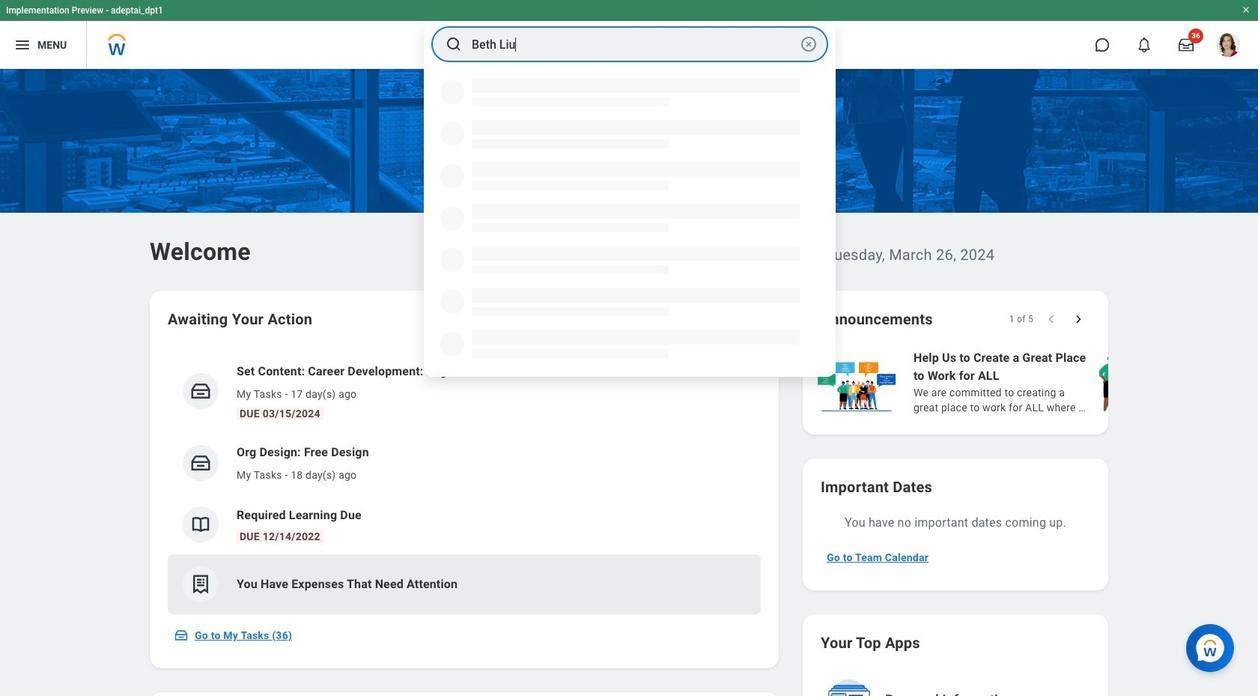 Task type: vqa. For each thing, say whether or not it's contained in the screenshot.
bottom inbox icon
yes



Task type: locate. For each thing, give the bounding box(es) containing it.
None search field
[[424, 22, 836, 377]]

banner
[[0, 0, 1259, 69]]

dashboard expenses image
[[190, 573, 212, 596]]

inbox image
[[190, 452, 212, 474], [174, 628, 189, 643]]

1 horizontal spatial inbox image
[[190, 452, 212, 474]]

1 horizontal spatial list
[[815, 348, 1259, 417]]

list item
[[168, 555, 761, 614]]

0 vertical spatial inbox image
[[190, 452, 212, 474]]

status
[[1010, 313, 1034, 325]]

main content
[[0, 69, 1259, 696]]

0 horizontal spatial inbox image
[[174, 628, 189, 643]]

list
[[815, 348, 1259, 417], [168, 351, 761, 614]]

1 vertical spatial inbox image
[[174, 628, 189, 643]]

close environment banner image
[[1242, 5, 1251, 14]]

chevron left small image
[[1045, 312, 1060, 327]]

profile logan mcneil image
[[1217, 33, 1241, 60]]

0 horizontal spatial list
[[168, 351, 761, 614]]

chevron right small image
[[1072, 312, 1087, 327]]

justify image
[[13, 36, 31, 54]]



Task type: describe. For each thing, give the bounding box(es) containing it.
book open image
[[190, 513, 212, 536]]

Search Workday  search field
[[472, 28, 797, 61]]

inbox image
[[190, 380, 212, 402]]

x circle image
[[800, 35, 818, 53]]

inbox large image
[[1180, 37, 1195, 52]]

search image
[[445, 35, 463, 53]]

notifications large image
[[1138, 37, 1153, 52]]



